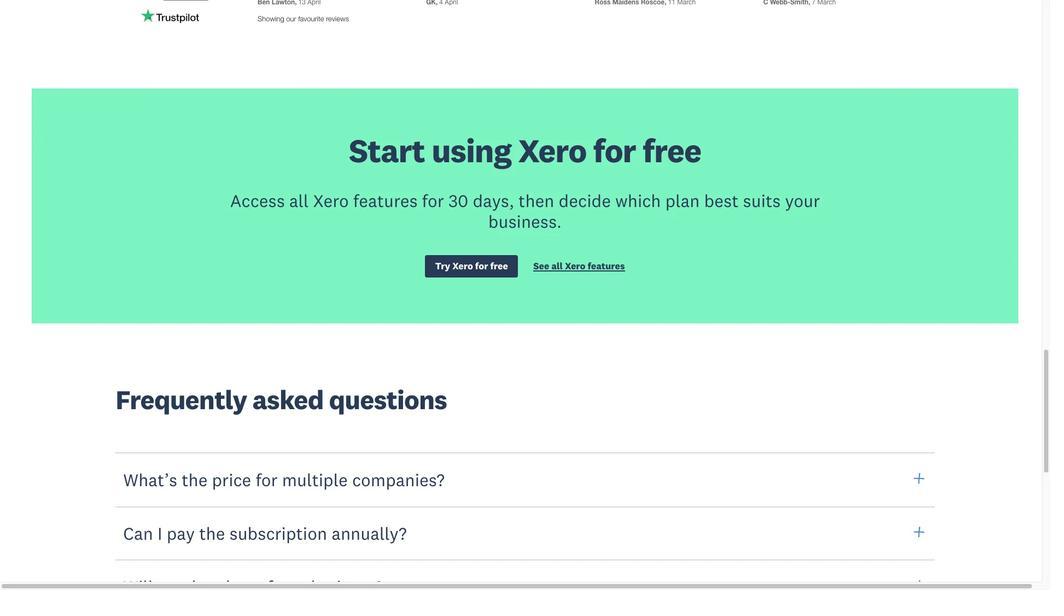 Task type: describe. For each thing, give the bounding box(es) containing it.
features for access
[[353, 190, 418, 212]]

suits
[[743, 190, 781, 212]]

questions
[[329, 384, 447, 417]]

best
[[705, 190, 739, 212]]

days,
[[473, 190, 514, 212]]

30
[[449, 190, 469, 212]]

what's
[[123, 469, 177, 491]]

which
[[616, 190, 661, 212]]

then
[[519, 190, 555, 212]]

the inside can i pay the subscription annually? dropdown button
[[199, 523, 225, 545]]

your
[[786, 190, 820, 212]]

i
[[158, 523, 162, 545]]

can i pay the subscription annually? button
[[116, 507, 935, 562]]

try
[[435, 261, 451, 273]]

annually?
[[332, 523, 407, 545]]

can
[[123, 523, 153, 545]]

xero for start
[[518, 130, 587, 171]]

what's the price for multiple companies? button
[[116, 453, 935, 508]]

0 vertical spatial free
[[643, 130, 701, 171]]

see all xero features link
[[534, 261, 625, 275]]

for inside access all xero features for 30 days, then decide which plan best suits your business.
[[422, 190, 444, 212]]

plan
[[666, 190, 700, 212]]

decide
[[559, 190, 611, 212]]

free inside "link"
[[491, 261, 508, 273]]

try xero for free link
[[425, 256, 518, 278]]

pay
[[167, 523, 195, 545]]

frequently
[[116, 384, 247, 417]]

frequently asked questions
[[116, 384, 447, 417]]



Task type: locate. For each thing, give the bounding box(es) containing it.
features inside access all xero features for 30 days, then decide which plan best suits your business.
[[353, 190, 418, 212]]

xero for see
[[565, 261, 586, 273]]

try xero for free
[[435, 261, 508, 273]]

the
[[182, 469, 208, 491], [199, 523, 225, 545]]

can i pay the subscription annually?
[[123, 523, 407, 545]]

the left price
[[182, 469, 208, 491]]

features
[[353, 190, 418, 212], [588, 261, 625, 273]]

for inside the what's the price for multiple companies? dropdown button
[[256, 469, 278, 491]]

access all xero features for 30 days, then decide which plan best suits your business.
[[230, 190, 820, 233]]

1 vertical spatial free
[[491, 261, 508, 273]]

for inside the try xero for free "link"
[[475, 261, 488, 273]]

1 vertical spatial features
[[588, 261, 625, 273]]

1 horizontal spatial all
[[552, 261, 563, 273]]

multiple
[[282, 469, 348, 491]]

start using xero for free
[[349, 130, 701, 171]]

the right pay
[[199, 523, 225, 545]]

0 vertical spatial the
[[182, 469, 208, 491]]

access
[[230, 190, 285, 212]]

the inside the what's the price for multiple companies? dropdown button
[[182, 469, 208, 491]]

free left see
[[491, 261, 508, 273]]

1 vertical spatial all
[[552, 261, 563, 273]]

xero
[[518, 130, 587, 171], [313, 190, 349, 212], [453, 261, 473, 273], [565, 261, 586, 273]]

all inside access all xero features for 30 days, then decide which plan best suits your business.
[[289, 190, 309, 212]]

using
[[432, 130, 512, 171]]

1 horizontal spatial free
[[643, 130, 701, 171]]

companies?
[[352, 469, 445, 491]]

business.
[[489, 211, 562, 233]]

start
[[349, 130, 425, 171]]

0 horizontal spatial features
[[353, 190, 418, 212]]

subscription
[[230, 523, 327, 545]]

all for see
[[552, 261, 563, 273]]

all right access
[[289, 190, 309, 212]]

all
[[289, 190, 309, 212], [552, 261, 563, 273]]

free
[[643, 130, 701, 171], [491, 261, 508, 273]]

0 vertical spatial features
[[353, 190, 418, 212]]

xero inside access all xero features for 30 days, then decide which plan best suits your business.
[[313, 190, 349, 212]]

xero for access
[[313, 190, 349, 212]]

price
[[212, 469, 251, 491]]

features for see
[[588, 261, 625, 273]]

what's the price for multiple companies?
[[123, 469, 445, 491]]

free up plan
[[643, 130, 701, 171]]

asked
[[252, 384, 324, 417]]

see all xero features
[[534, 261, 625, 273]]

0 horizontal spatial free
[[491, 261, 508, 273]]

all for access
[[289, 190, 309, 212]]

for
[[593, 130, 636, 171], [422, 190, 444, 212], [475, 261, 488, 273], [256, 469, 278, 491]]

0 vertical spatial all
[[289, 190, 309, 212]]

see
[[534, 261, 550, 273]]

1 vertical spatial the
[[199, 523, 225, 545]]

1 horizontal spatial features
[[588, 261, 625, 273]]

0 horizontal spatial all
[[289, 190, 309, 212]]

all right see
[[552, 261, 563, 273]]

xero inside "link"
[[453, 261, 473, 273]]



Task type: vqa. For each thing, say whether or not it's contained in the screenshot.
feb in the 27 Feb 2015 | PDF Secondary Trading Notice
no



